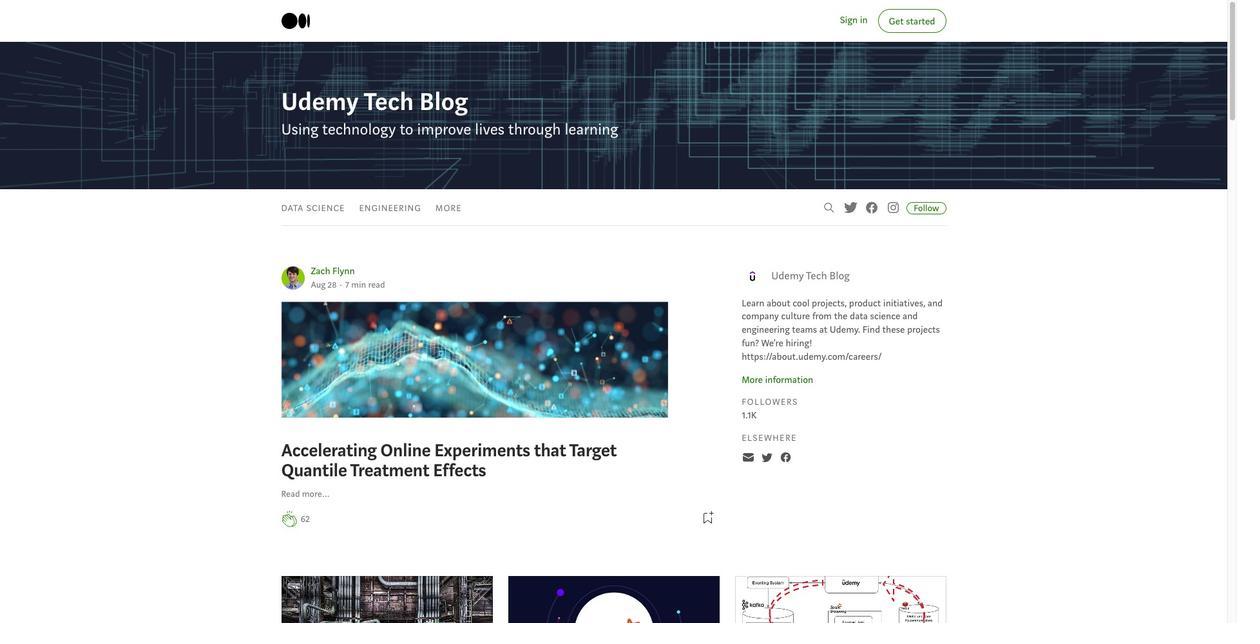 Task type: vqa. For each thing, say whether or not it's contained in the screenshot.
about
yes



Task type: describe. For each thing, give the bounding box(es) containing it.
that
[[534, 439, 566, 463]]

zach flynn link
[[311, 265, 355, 277]]

1.1k
[[742, 410, 757, 422]]

read
[[281, 489, 300, 501]]

lives
[[475, 120, 505, 140]]

udemy tech blog link
[[281, 86, 618, 119]]

improve
[[417, 120, 471, 140]]

sign in
[[840, 14, 868, 27]]

projects
[[907, 324, 940, 336]]

aug
[[311, 280, 326, 291]]

to
[[400, 120, 413, 140]]

accelerating online experiments that target quantile treatment effects
[[281, 439, 617, 483]]

accelerating online experiments that target quantile treatment effects link
[[281, 302, 716, 485]]

company
[[742, 311, 779, 323]]

get started
[[889, 15, 935, 28]]

udemy.
[[830, 324, 860, 336]]

get
[[889, 15, 904, 28]]

read more… link
[[281, 489, 330, 502]]

blog for udemy tech blog using technology to improve lives through learning
[[420, 86, 468, 119]]

udemy for udemy tech blog
[[771, 269, 804, 283]]

started
[[906, 15, 935, 28]]

product
[[849, 297, 881, 310]]

aug 28 link
[[311, 280, 337, 291]]

find
[[863, 324, 880, 336]]

1 vertical spatial and
[[903, 311, 918, 323]]

in
[[860, 14, 868, 27]]

followers 1.1k
[[742, 397, 798, 422]]

about
[[767, 297, 790, 310]]

these
[[882, 324, 905, 336]]

more information
[[742, 374, 813, 386]]

online
[[380, 439, 431, 463]]

more for more link
[[435, 203, 462, 214]]

learn about cool projects, product initiatives, and company culture from the data science and engineering teams at udemy. find these projects fun? we're hiring! https://about.udemy.com/careers/
[[742, 297, 943, 363]]

fun?
[[742, 338, 759, 350]]

learn
[[742, 297, 764, 310]]

blog for udemy tech blog
[[830, 269, 850, 283]]

followers
[[742, 397, 798, 409]]

go to the profile of zach flynn image
[[281, 267, 304, 290]]

zach flynn
[[311, 265, 355, 277]]

udemy tech blog using technology to improve lives through learning
[[281, 86, 618, 140]]

target
[[569, 439, 617, 463]]

technology
[[322, 120, 396, 140]]

7 min read image
[[345, 280, 385, 291]]

more link
[[435, 203, 462, 214]]

quantile
[[281, 460, 347, 483]]

experiments
[[434, 439, 530, 463]]

the
[[834, 311, 848, 323]]

at
[[819, 324, 828, 336]]

using
[[281, 120, 319, 140]]

data
[[281, 203, 304, 214]]

initiatives,
[[883, 297, 925, 310]]



Task type: locate. For each thing, give the bounding box(es) containing it.
more…
[[302, 489, 330, 501]]

tech for udemy tech blog using technology to improve lives through learning
[[364, 86, 414, 119]]

udemy tech blog
[[771, 269, 850, 283]]

data science link
[[281, 203, 345, 214]]

sign in link
[[840, 14, 868, 28]]

0 horizontal spatial udemy
[[281, 86, 359, 119]]

we're
[[761, 338, 783, 350]]

0 vertical spatial and
[[928, 297, 943, 310]]

zach
[[311, 265, 330, 277]]

flynn
[[333, 265, 355, 277]]

62 button
[[301, 513, 310, 528]]

aug 28
[[311, 280, 337, 291]]

more up followers
[[742, 374, 763, 386]]

1 horizontal spatial blog
[[830, 269, 850, 283]]

0 horizontal spatial blog
[[420, 86, 468, 119]]

0 vertical spatial blog
[[420, 86, 468, 119]]

udemy up using
[[281, 86, 359, 119]]

sign
[[840, 14, 858, 27]]

more right engineering link
[[435, 203, 462, 214]]

1 horizontal spatial udemy
[[771, 269, 804, 283]]

follow
[[914, 203, 939, 214]]

read more…
[[281, 489, 330, 501]]

elsewhere
[[742, 433, 797, 444]]

culture
[[781, 311, 810, 323]]

0 horizontal spatial more
[[435, 203, 462, 214]]

1 vertical spatial more
[[742, 374, 763, 386]]

udemy
[[281, 86, 359, 119], [771, 269, 804, 283]]

effects
[[433, 460, 486, 483]]

treatment
[[350, 460, 429, 483]]

data science
[[281, 203, 345, 214]]

learning
[[565, 120, 618, 140]]

and
[[928, 297, 943, 310], [903, 311, 918, 323]]

1 horizontal spatial more
[[742, 374, 763, 386]]

projects,
[[812, 297, 847, 310]]

0 vertical spatial tech
[[364, 86, 414, 119]]

science
[[870, 311, 901, 323]]

accelerating
[[281, 439, 377, 463]]

from
[[812, 311, 832, 323]]

hiring!
[[786, 338, 812, 350]]

udemy for udemy tech blog using technology to improve lives through learning
[[281, 86, 359, 119]]

1 vertical spatial tech
[[806, 269, 827, 283]]

more for more information
[[742, 374, 763, 386]]

cool
[[793, 297, 810, 310]]

teams
[[792, 324, 817, 336]]

and up projects on the right bottom of the page
[[928, 297, 943, 310]]

1 vertical spatial blog
[[830, 269, 850, 283]]

https://about.udemy.com/careers/
[[742, 351, 882, 363]]

tech up projects,
[[806, 269, 827, 283]]

and down "initiatives,"
[[903, 311, 918, 323]]

information
[[765, 374, 813, 386]]

1 horizontal spatial tech
[[806, 269, 827, 283]]

engineering
[[742, 324, 790, 336]]

28
[[328, 280, 337, 291]]

engineering link
[[359, 203, 421, 214]]

blog
[[420, 86, 468, 119], [830, 269, 850, 283]]

1 vertical spatial udemy
[[771, 269, 804, 283]]

more information link
[[742, 374, 813, 386]]

1 horizontal spatial and
[[928, 297, 943, 310]]

more
[[435, 203, 462, 214], [742, 374, 763, 386]]

62
[[301, 514, 310, 526]]

get started link
[[878, 9, 946, 33]]

https://about.udemy.com/careers/ link
[[742, 351, 882, 363]]

engineering
[[359, 203, 421, 214]]

tech up to
[[364, 86, 414, 119]]

0 vertical spatial udemy
[[281, 86, 359, 119]]

udemy inside udemy tech blog using technology to improve lives through learning
[[281, 86, 359, 119]]

0 horizontal spatial tech
[[364, 86, 414, 119]]

data
[[850, 311, 868, 323]]

udemy tech blog image
[[742, 265, 765, 288]]

tech for udemy tech blog
[[806, 269, 827, 283]]

blog up projects,
[[830, 269, 850, 283]]

tech inside udemy tech blog using technology to improve lives through learning
[[364, 86, 414, 119]]

follow button
[[907, 202, 946, 214]]

blog up improve
[[420, 86, 468, 119]]

blog inside udemy tech blog using technology to improve lives through learning
[[420, 86, 468, 119]]

science
[[306, 203, 345, 214]]

tech
[[364, 86, 414, 119], [806, 269, 827, 283]]

0 horizontal spatial and
[[903, 311, 918, 323]]

0 vertical spatial more
[[435, 203, 462, 214]]

udemy up about
[[771, 269, 804, 283]]

through
[[508, 120, 561, 140]]



